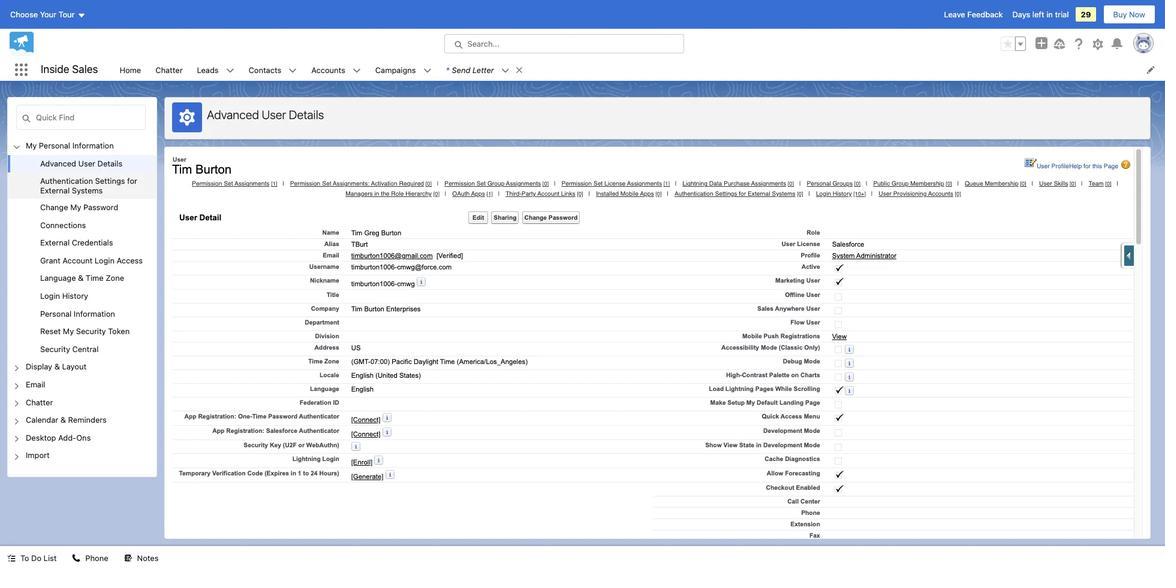 Task type: locate. For each thing, give the bounding box(es) containing it.
access
[[117, 256, 143, 266]]

& for display
[[54, 362, 60, 372]]

my
[[26, 141, 37, 151], [70, 203, 81, 212], [63, 327, 74, 337]]

1 horizontal spatial details
[[289, 108, 324, 122]]

external inside authentication settings for external systems
[[40, 186, 70, 196]]

1 vertical spatial personal
[[40, 309, 72, 319]]

display & layout link
[[26, 362, 86, 373]]

0 vertical spatial my
[[26, 141, 37, 151]]

1 vertical spatial advanced
[[40, 159, 76, 168]]

& left layout
[[54, 362, 60, 372]]

choose your tour button
[[10, 5, 86, 24]]

personal up advanced user details "link"
[[39, 141, 70, 151]]

1 vertical spatial &
[[54, 362, 60, 372]]

email
[[26, 380, 45, 390]]

text default image
[[7, 555, 16, 563], [72, 555, 81, 563]]

0 vertical spatial group
[[1001, 37, 1026, 51]]

credentials
[[72, 238, 113, 248]]

1 text default image from the left
[[7, 555, 16, 563]]

2 external from the top
[[40, 238, 70, 248]]

2 text default image from the left
[[72, 555, 81, 563]]

your
[[40, 10, 56, 19]]

inside sales
[[41, 63, 98, 76]]

1 horizontal spatial &
[[60, 416, 66, 425]]

buy now
[[1113, 10, 1145, 19]]

group containing advanced user details
[[8, 155, 157, 359]]

advanced inside "link"
[[40, 159, 76, 168]]

&
[[78, 274, 84, 283], [54, 362, 60, 372], [60, 416, 66, 425]]

29
[[1081, 10, 1091, 19]]

display
[[26, 362, 52, 372]]

1 external from the top
[[40, 186, 70, 196]]

advanced user details link
[[40, 159, 122, 169]]

1 horizontal spatial group
[[1001, 37, 1026, 51]]

list
[[112, 59, 1165, 81]]

0 vertical spatial security
[[76, 327, 106, 337]]

contacts
[[249, 65, 281, 75]]

password
[[83, 203, 118, 212]]

user inside "link"
[[78, 159, 95, 168]]

my up 'security central'
[[63, 327, 74, 337]]

display & layout
[[26, 362, 86, 372]]

personal
[[39, 141, 70, 151], [40, 309, 72, 319]]

user up authentication settings for external systems
[[78, 159, 95, 168]]

connections
[[40, 221, 86, 230]]

chatter link up calendar
[[26, 398, 53, 408]]

0 vertical spatial chatter
[[155, 65, 183, 75]]

0 horizontal spatial security
[[40, 345, 70, 354]]

details up "settings"
[[98, 159, 122, 168]]

0 vertical spatial chatter link
[[148, 59, 190, 81]]

text default image inside leads list item
[[226, 66, 234, 75]]

0 vertical spatial advanced user details
[[207, 108, 324, 122]]

search... button
[[444, 34, 684, 53]]

advanced user details
[[207, 108, 324, 122], [40, 159, 122, 168]]

& for language
[[78, 274, 84, 283]]

0 horizontal spatial login
[[40, 291, 60, 301]]

external up grant
[[40, 238, 70, 248]]

external
[[40, 186, 70, 196], [40, 238, 70, 248]]

1 horizontal spatial advanced
[[207, 108, 259, 122]]

1 vertical spatial group
[[8, 155, 157, 359]]

& inside my personal information tree item
[[78, 274, 84, 283]]

1 vertical spatial my
[[70, 203, 81, 212]]

leads
[[197, 65, 219, 75]]

chatter inside chatter link
[[155, 65, 183, 75]]

text default image inside campaigns list item
[[423, 66, 432, 75]]

my for reset
[[63, 327, 74, 337]]

details
[[289, 108, 324, 122], [98, 159, 122, 168]]

list containing home
[[112, 59, 1165, 81]]

do
[[31, 554, 41, 564]]

send
[[452, 65, 470, 75]]

2 vertical spatial my
[[63, 327, 74, 337]]

0 vertical spatial login
[[95, 256, 115, 266]]

phone
[[85, 554, 108, 564]]

0 vertical spatial details
[[289, 108, 324, 122]]

1 vertical spatial chatter
[[26, 398, 53, 408]]

login history link
[[40, 291, 88, 302]]

chatter down email "link"
[[26, 398, 53, 408]]

0 vertical spatial external
[[40, 186, 70, 196]]

1 horizontal spatial chatter
[[155, 65, 183, 75]]

0 horizontal spatial advanced
[[40, 159, 76, 168]]

information up reset my security token
[[74, 309, 115, 319]]

0 horizontal spatial details
[[98, 159, 122, 168]]

Quick Find search field
[[16, 105, 146, 130]]

1 vertical spatial details
[[98, 159, 122, 168]]

text default image inside to do list 'button'
[[7, 555, 16, 563]]

text default image
[[515, 66, 523, 74], [226, 66, 234, 75], [289, 66, 297, 75], [353, 66, 361, 75], [423, 66, 432, 75], [501, 66, 510, 75], [124, 555, 132, 563]]

time
[[86, 274, 104, 283]]

accounts
[[311, 65, 345, 75]]

change
[[40, 203, 68, 212]]

information up the advanced user details tree item
[[72, 141, 114, 151]]

text default image inside accounts list item
[[353, 66, 361, 75]]

advanced user details down "contacts" on the top left of the page
[[207, 108, 324, 122]]

1 vertical spatial security
[[40, 345, 70, 354]]

connections link
[[40, 221, 86, 231]]

advanced up authentication
[[40, 159, 76, 168]]

0 horizontal spatial &
[[54, 362, 60, 372]]

1 vertical spatial user
[[78, 159, 95, 168]]

& left time
[[78, 274, 84, 283]]

0 vertical spatial information
[[72, 141, 114, 151]]

import
[[26, 451, 50, 461]]

text default image inside contacts list item
[[289, 66, 297, 75]]

user
[[262, 108, 286, 122], [78, 159, 95, 168]]

leads list item
[[190, 59, 241, 81]]

reset my security token
[[40, 327, 130, 337]]

0 horizontal spatial user
[[78, 159, 95, 168]]

security inside "link"
[[40, 345, 70, 354]]

text default image for *
[[501, 66, 510, 75]]

1 horizontal spatial text default image
[[72, 555, 81, 563]]

security central
[[40, 345, 99, 354]]

chatter right 'home' link
[[155, 65, 183, 75]]

0 horizontal spatial group
[[8, 155, 157, 359]]

campaigns link
[[368, 59, 423, 81]]

1 horizontal spatial chatter link
[[148, 59, 190, 81]]

choose
[[10, 10, 38, 19]]

reset
[[40, 327, 61, 337]]

central
[[72, 345, 99, 354]]

1 horizontal spatial login
[[95, 256, 115, 266]]

0 horizontal spatial chatter link
[[26, 398, 53, 408]]

letter
[[473, 65, 494, 75]]

security up display & layout
[[40, 345, 70, 354]]

& up add-
[[60, 416, 66, 425]]

chatter link right home
[[148, 59, 190, 81]]

personal information
[[40, 309, 115, 319]]

zone
[[106, 274, 124, 283]]

2 horizontal spatial &
[[78, 274, 84, 283]]

advanced user details down my personal information link
[[40, 159, 122, 168]]

user down contacts list item
[[262, 108, 286, 122]]

security up central
[[76, 327, 106, 337]]

buy now button
[[1103, 5, 1156, 24]]

0 horizontal spatial chatter
[[26, 398, 53, 408]]

0 vertical spatial user
[[262, 108, 286, 122]]

1 vertical spatial information
[[74, 309, 115, 319]]

my up the advanced user details tree item
[[26, 141, 37, 151]]

campaigns list item
[[368, 59, 439, 81]]

calendar
[[26, 416, 58, 425]]

grant account login access link
[[40, 256, 143, 267]]

security
[[76, 327, 106, 337], [40, 345, 70, 354]]

text default image inside phone button
[[72, 555, 81, 563]]

0 horizontal spatial text default image
[[7, 555, 16, 563]]

1 vertical spatial chatter link
[[26, 398, 53, 408]]

& for calendar
[[60, 416, 66, 425]]

2 vertical spatial &
[[60, 416, 66, 425]]

0 horizontal spatial advanced user details
[[40, 159, 122, 168]]

text default image inside notes button
[[124, 555, 132, 563]]

reset my security token link
[[40, 327, 130, 338]]

1 vertical spatial advanced user details
[[40, 159, 122, 168]]

leave feedback
[[944, 10, 1003, 19]]

my down systems
[[70, 203, 81, 212]]

login up time
[[95, 256, 115, 266]]

text default image left phone
[[72, 555, 81, 563]]

0 vertical spatial &
[[78, 274, 84, 283]]

login down language
[[40, 291, 60, 301]]

1 vertical spatial external
[[40, 238, 70, 248]]

advanced down leads list item
[[207, 108, 259, 122]]

details down accounts
[[289, 108, 324, 122]]

group
[[1001, 37, 1026, 51], [8, 155, 157, 359]]

personal up reset in the left of the page
[[40, 309, 72, 319]]

authentication settings for external systems link
[[40, 176, 157, 196]]

list item
[[439, 59, 529, 81]]

chatter link
[[148, 59, 190, 81], [26, 398, 53, 408]]

external up change on the left top
[[40, 186, 70, 196]]

text default image left to
[[7, 555, 16, 563]]



Task type: vqa. For each thing, say whether or not it's contained in the screenshot.
PRIMARY
no



Task type: describe. For each thing, give the bounding box(es) containing it.
grant account login access
[[40, 256, 143, 266]]

contacts list item
[[241, 59, 304, 81]]

my for change
[[70, 203, 81, 212]]

desktop add-ons
[[26, 433, 91, 443]]

personal information link
[[40, 309, 115, 320]]

sales
[[72, 63, 98, 76]]

inside
[[41, 63, 69, 76]]

1 horizontal spatial user
[[262, 108, 286, 122]]

left
[[1033, 10, 1044, 19]]

notes
[[137, 554, 159, 564]]

advanced user details inside tree item
[[40, 159, 122, 168]]

1 horizontal spatial advanced user details
[[207, 108, 324, 122]]

language
[[40, 274, 76, 283]]

home link
[[112, 59, 148, 81]]

choose your tour
[[10, 10, 75, 19]]

my personal information tree item
[[8, 137, 157, 359]]

to do list button
[[0, 547, 64, 571]]

systems
[[72, 186, 103, 196]]

text default image for accounts
[[353, 66, 361, 75]]

notes button
[[117, 547, 166, 571]]

my personal information
[[26, 141, 114, 151]]

leads link
[[190, 59, 226, 81]]

1 vertical spatial login
[[40, 291, 60, 301]]

authentication settings for external systems tree item
[[8, 173, 157, 199]]

phone button
[[65, 547, 116, 571]]

language & time zone
[[40, 274, 124, 283]]

for
[[127, 176, 137, 186]]

change my password
[[40, 203, 118, 212]]

language & time zone link
[[40, 274, 124, 284]]

text default image for phone
[[72, 555, 81, 563]]

trial
[[1055, 10, 1069, 19]]

text default image for campaigns
[[423, 66, 432, 75]]

desktop add-ons link
[[26, 433, 91, 444]]

layout
[[62, 362, 86, 372]]

tour
[[59, 10, 75, 19]]

* send letter
[[446, 65, 494, 75]]

leave
[[944, 10, 965, 19]]

list
[[44, 554, 57, 564]]

email link
[[26, 380, 45, 391]]

reminders
[[68, 416, 107, 425]]

text default image for contacts
[[289, 66, 297, 75]]

0 vertical spatial advanced
[[207, 108, 259, 122]]

1 horizontal spatial security
[[76, 327, 106, 337]]

external credentials
[[40, 238, 113, 248]]

text default image for leads
[[226, 66, 234, 75]]

accounts link
[[304, 59, 353, 81]]

setup tree tree
[[8, 137, 157, 477]]

history
[[62, 291, 88, 301]]

authentication settings for external systems
[[40, 176, 137, 196]]

details inside advanced user details "link"
[[98, 159, 122, 168]]

change my password link
[[40, 203, 118, 213]]

information inside group
[[74, 309, 115, 319]]

token
[[108, 327, 130, 337]]

*
[[446, 65, 449, 75]]

account
[[63, 256, 93, 266]]

calendar & reminders link
[[26, 416, 107, 426]]

settings
[[95, 176, 125, 186]]

feedback
[[968, 10, 1003, 19]]

list item containing *
[[439, 59, 529, 81]]

calendar & reminders
[[26, 416, 107, 425]]

home
[[120, 65, 141, 75]]

import link
[[26, 451, 50, 462]]

chatter inside "setup tree" tree
[[26, 398, 53, 408]]

to do list
[[20, 554, 57, 564]]

search...
[[467, 39, 500, 49]]

login history
[[40, 291, 88, 301]]

ons
[[76, 433, 91, 443]]

0 vertical spatial personal
[[39, 141, 70, 151]]

campaigns
[[375, 65, 416, 75]]

add-
[[58, 433, 76, 443]]

text default image for to do list
[[7, 555, 16, 563]]

security central link
[[40, 345, 99, 355]]

grant
[[40, 256, 60, 266]]

buy
[[1113, 10, 1127, 19]]

days left in trial
[[1013, 10, 1069, 19]]

leave feedback link
[[944, 10, 1003, 19]]

desktop
[[26, 433, 56, 443]]

advanced user details tree item
[[8, 155, 157, 173]]

authentication
[[40, 176, 93, 186]]

accounts list item
[[304, 59, 368, 81]]

my personal information link
[[26, 141, 114, 151]]

days
[[1013, 10, 1030, 19]]

in
[[1047, 10, 1053, 19]]

contacts link
[[241, 59, 289, 81]]

now
[[1129, 10, 1145, 19]]

to
[[20, 554, 29, 564]]

external credentials link
[[40, 238, 113, 249]]



